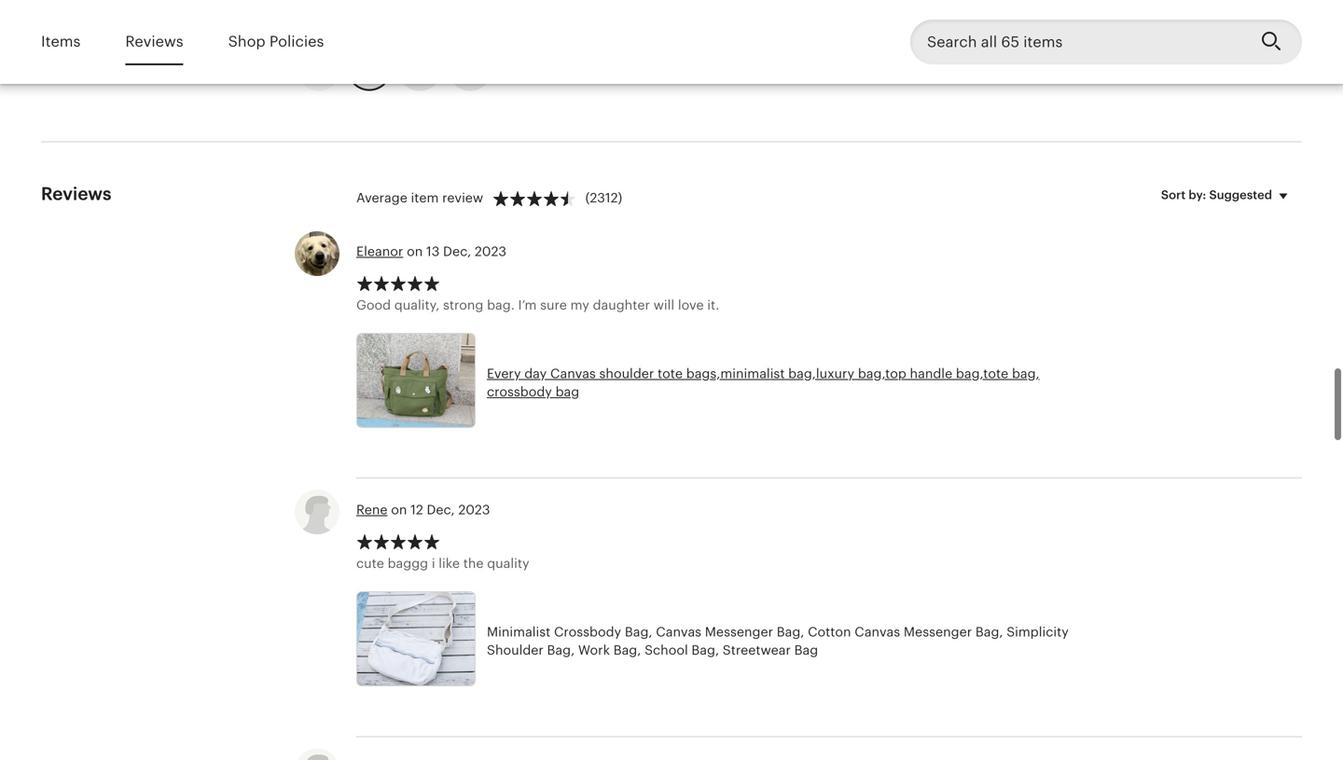 Task type: locate. For each thing, give the bounding box(es) containing it.
bags,minimalist
[[687, 366, 785, 381]]

2 horizontal spatial canvas
[[855, 625, 901, 640]]

dec, right 12
[[427, 503, 455, 518]]

bag,
[[1013, 366, 1040, 381]]

bag,
[[625, 625, 653, 640], [777, 625, 805, 640], [976, 625, 1004, 640], [547, 643, 575, 658], [614, 643, 641, 658], [692, 643, 720, 658]]

sort
[[1162, 188, 1186, 202]]

12
[[411, 503, 424, 518]]

2023
[[475, 244, 507, 259], [459, 503, 490, 518]]

cute baggg i like the quality
[[357, 556, 530, 571]]

0 horizontal spatial messenger
[[705, 625, 774, 640]]

bag,luxury
[[789, 366, 855, 381]]

on left 12
[[391, 503, 407, 518]]

item
[[411, 190, 439, 205]]

i
[[432, 556, 435, 571]]

eleanor
[[357, 244, 404, 259]]

crossbody
[[554, 625, 622, 640]]

dec, right 13
[[443, 244, 471, 259]]

1 horizontal spatial canvas
[[656, 625, 702, 640]]

canvas
[[551, 366, 596, 381], [656, 625, 702, 640], [855, 625, 901, 640]]

reviews
[[125, 33, 183, 50], [41, 184, 112, 204]]

on for rene
[[391, 503, 407, 518]]

1 vertical spatial on
[[391, 503, 407, 518]]

minimalist crossbody bag, canvas messenger bag, cotton canvas messenger bag, simplicity shoulder bag, work bag, school bag, streetwear bag link
[[357, 592, 1094, 692]]

canvas up bag
[[551, 366, 596, 381]]

on
[[407, 244, 423, 259], [391, 503, 407, 518]]

bag, up bag
[[777, 625, 805, 640]]

0 vertical spatial reviews
[[125, 33, 183, 50]]

quality,
[[395, 298, 440, 313]]

canvas inside every day canvas shoulder tote bags,minimalist bag,luxury bag,top handle bag,tote bag, crossbody bag
[[551, 366, 596, 381]]

baggg
[[388, 556, 428, 571]]

(2312)
[[586, 190, 623, 205]]

school
[[645, 643, 688, 658]]

2023 up bag.
[[475, 244, 507, 259]]

it.
[[708, 298, 720, 313]]

0 horizontal spatial reviews
[[41, 184, 112, 204]]

items
[[41, 33, 81, 50]]

0 vertical spatial on
[[407, 244, 423, 259]]

13
[[426, 244, 440, 259]]

bag.
[[487, 298, 515, 313]]

average item review
[[357, 190, 484, 205]]

items link
[[41, 20, 81, 64]]

1 vertical spatial dec,
[[427, 503, 455, 518]]

crossbody
[[487, 384, 552, 399]]

2023 up the
[[459, 503, 490, 518]]

rene link
[[357, 503, 388, 518]]

shop policies link
[[228, 20, 324, 64]]

0 vertical spatial dec,
[[443, 244, 471, 259]]

average
[[357, 190, 408, 205]]

1 vertical spatial 2023
[[459, 503, 490, 518]]

i'm
[[518, 298, 537, 313]]

tote
[[658, 366, 683, 381]]

messenger
[[705, 625, 774, 640], [904, 625, 973, 640]]

canvas right cotton
[[855, 625, 901, 640]]

policies
[[270, 33, 324, 50]]

bag, right school
[[692, 643, 720, 658]]

by:
[[1189, 188, 1207, 202]]

good
[[357, 298, 391, 313]]

0 vertical spatial 2023
[[475, 244, 507, 259]]

1 horizontal spatial messenger
[[904, 625, 973, 640]]

canvas up school
[[656, 625, 702, 640]]

will
[[654, 298, 675, 313]]

dec, for 12
[[427, 503, 455, 518]]

dec,
[[443, 244, 471, 259], [427, 503, 455, 518]]

sort by: suggested button
[[1148, 176, 1309, 215]]

1 messenger from the left
[[705, 625, 774, 640]]

on left 13
[[407, 244, 423, 259]]

0 horizontal spatial canvas
[[551, 366, 596, 381]]

2023 for on 12 dec, 2023
[[459, 503, 490, 518]]

day
[[525, 366, 547, 381]]

bag
[[795, 643, 819, 658]]



Task type: describe. For each thing, give the bounding box(es) containing it.
like
[[439, 556, 460, 571]]

bag, down the crossbody
[[547, 643, 575, 658]]

the
[[464, 556, 484, 571]]

shop
[[228, 33, 266, 50]]

eleanor link
[[357, 244, 404, 259]]

bag,tote
[[956, 366, 1009, 381]]

1 vertical spatial reviews
[[41, 184, 112, 204]]

good quality, strong bag.  i'm sure my daughter will love it.
[[357, 298, 720, 313]]

Search all 65 items text field
[[911, 20, 1247, 64]]

2023 for on 13 dec, 2023
[[475, 244, 507, 259]]

sure
[[541, 298, 567, 313]]

on for eleanor
[[407, 244, 423, 259]]

rene on 12 dec, 2023
[[357, 503, 490, 518]]

shop policies
[[228, 33, 324, 50]]

bag, up school
[[625, 625, 653, 640]]

simplicity
[[1007, 625, 1069, 640]]

1 horizontal spatial reviews
[[125, 33, 183, 50]]

review
[[442, 190, 484, 205]]

shoulder
[[600, 366, 655, 381]]

cotton
[[808, 625, 852, 640]]

every day canvas shoulder tote bags,minimalist bag,luxury bag,top handle bag,tote bag, crossbody bag link
[[357, 333, 1094, 433]]

streetwear
[[723, 643, 791, 658]]

bag, right work
[[614, 643, 641, 658]]

reviews link
[[125, 20, 183, 64]]

every day canvas shoulder tote bags,minimalist bag,luxury bag,top handle bag,tote bag, crossbody bag
[[487, 366, 1040, 399]]

daughter
[[593, 298, 650, 313]]

bag
[[556, 384, 580, 399]]

work
[[579, 643, 610, 658]]

dec, for 13
[[443, 244, 471, 259]]

bag,top
[[858, 366, 907, 381]]

suggested
[[1210, 188, 1273, 202]]

sort by: suggested
[[1162, 188, 1273, 202]]

rene
[[357, 503, 388, 518]]

minimalist
[[487, 625, 551, 640]]

cute
[[357, 556, 384, 571]]

handle
[[910, 366, 953, 381]]

shoulder
[[487, 643, 544, 658]]

2 messenger from the left
[[904, 625, 973, 640]]

quality
[[487, 556, 530, 571]]

love
[[678, 298, 704, 313]]

strong
[[443, 298, 484, 313]]

every
[[487, 366, 521, 381]]

minimalist crossbody bag, canvas messenger bag, cotton canvas messenger bag, simplicity shoulder bag, work bag, school bag, streetwear bag
[[487, 625, 1069, 658]]

bag, left simplicity
[[976, 625, 1004, 640]]

my
[[571, 298, 590, 313]]

eleanor on 13 dec, 2023
[[357, 244, 507, 259]]



Task type: vqa. For each thing, say whether or not it's contained in the screenshot.
Unsere Lieblingsstücke
no



